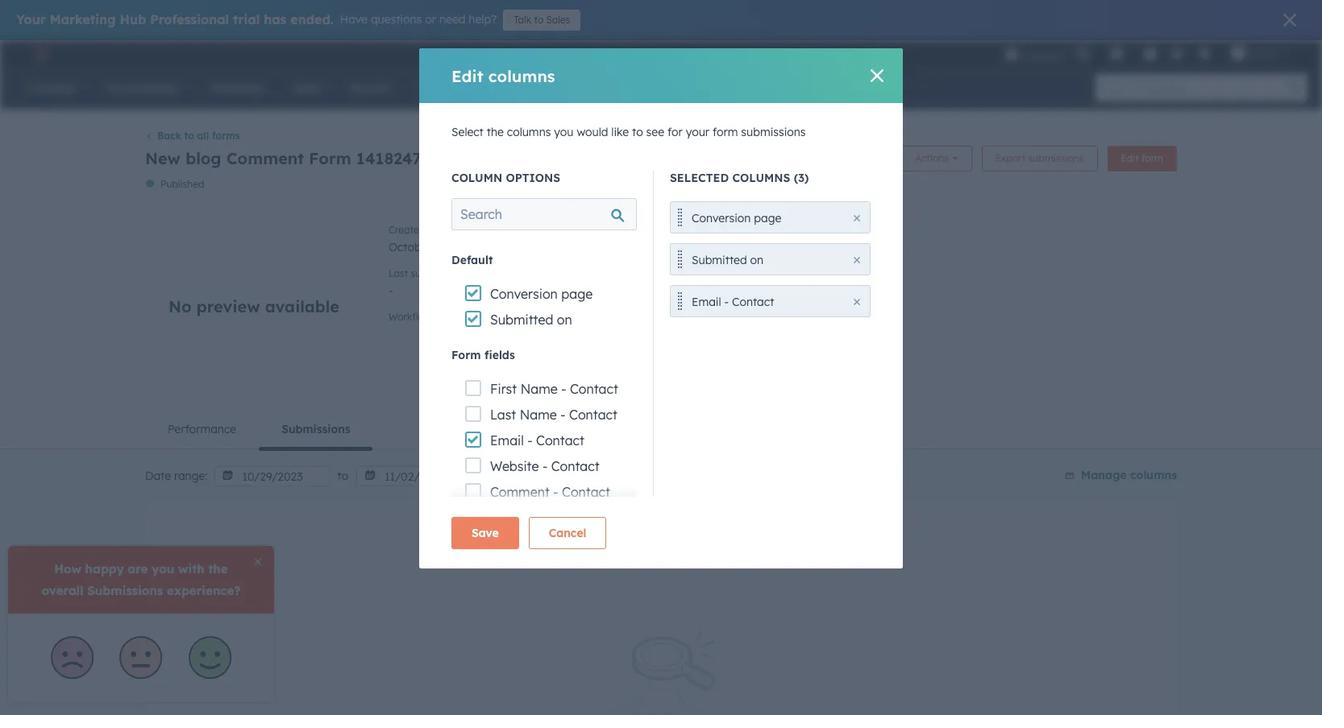 Task type: vqa. For each thing, say whether or not it's contained in the screenshot.
Cancel
yes



Task type: locate. For each thing, give the bounding box(es) containing it.
Search HubSpot search field
[[1096, 74, 1293, 102]]

columns down talk on the top left of the page
[[488, 66, 555, 86]]

submissions right the export
[[1028, 153, 1084, 165]]

MM/DD/YYYY text field
[[214, 467, 329, 487], [356, 467, 472, 487]]

1 vertical spatial close image
[[854, 299, 860, 306]]

0 horizontal spatial conversion
[[490, 286, 558, 302]]

Search search field
[[451, 198, 637, 231]]

close image for submitted on
[[854, 257, 860, 264]]

back to all forms
[[157, 130, 240, 142]]

1 horizontal spatial page
[[754, 211, 781, 226]]

to right the like
[[632, 125, 643, 139]]

0 vertical spatial email
[[692, 295, 721, 310]]

to
[[534, 14, 543, 26], [632, 125, 643, 139], [184, 130, 194, 142], [337, 470, 348, 484]]

1 vertical spatial form
[[1141, 153, 1163, 165]]

1 horizontal spatial comment
[[490, 484, 550, 501]]

1 horizontal spatial mm/dd/yyyy text field
[[356, 467, 472, 487]]

submission
[[411, 268, 462, 280]]

columns inside manage columns button
[[1130, 469, 1177, 483]]

1 horizontal spatial edit
[[1121, 153, 1139, 165]]

submissions
[[741, 125, 806, 139], [1028, 153, 1084, 165]]

(english)
[[471, 148, 542, 168]]

email - contact
[[692, 295, 774, 310], [490, 433, 584, 449]]

export submissions button
[[982, 146, 1098, 172]]

1 close image from the top
[[854, 257, 860, 264]]

1 vertical spatial submitted on
[[490, 312, 572, 328]]

conversion down received
[[490, 286, 558, 302]]

0 vertical spatial close image
[[854, 257, 860, 264]]

1 vertical spatial email - contact
[[490, 433, 584, 449]]

manage columns button
[[1064, 466, 1177, 487]]

cancel
[[549, 526, 586, 541]]

0 vertical spatial form
[[713, 125, 738, 139]]

1 vertical spatial comment
[[490, 484, 550, 501]]

comment down forms
[[226, 148, 304, 168]]

form inside edit columns dialog
[[713, 125, 738, 139]]

0 vertical spatial form
[[309, 148, 351, 168]]

0 horizontal spatial page
[[561, 286, 593, 302]]

1 mm/dd/yyyy text field from the left
[[214, 467, 329, 487]]

export submissions
[[995, 153, 1084, 165]]

0 vertical spatial submitted
[[692, 253, 747, 268]]

contact
[[732, 295, 774, 310], [570, 381, 618, 397], [569, 407, 617, 423], [536, 433, 584, 449], [551, 459, 599, 475], [562, 484, 610, 501]]

conversion
[[692, 211, 751, 226], [490, 286, 558, 302]]

0 vertical spatial last
[[389, 268, 408, 280]]

2 close image from the top
[[854, 299, 860, 306]]

0 horizontal spatial on
[[557, 312, 572, 328]]

name for first
[[520, 381, 558, 397]]

0 vertical spatial submitted on
[[692, 253, 763, 268]]

column
[[451, 171, 502, 185]]

talk to sales
[[514, 14, 570, 26]]

close image
[[1283, 14, 1296, 27], [871, 69, 884, 82], [854, 215, 860, 222]]

your
[[686, 125, 709, 139]]

1 horizontal spatial form
[[1141, 153, 1163, 165]]

name down first name - contact
[[520, 407, 557, 423]]

edit inside button
[[1121, 153, 1139, 165]]

conversion page down received
[[490, 286, 593, 302]]

0 vertical spatial submissions
[[741, 125, 806, 139]]

0 horizontal spatial form
[[309, 148, 351, 168]]

last
[[389, 268, 408, 280], [490, 407, 516, 423]]

1 horizontal spatial form
[[451, 348, 481, 363]]

0 horizontal spatial last
[[389, 268, 408, 280]]

1 horizontal spatial email
[[692, 295, 721, 310]]

music button
[[1221, 40, 1301, 66]]

0 vertical spatial edit
[[451, 66, 483, 86]]

published
[[160, 178, 204, 191]]

close image for email - contact
[[854, 299, 860, 306]]

0 horizontal spatial submitted on
[[490, 312, 572, 328]]

edit form
[[1121, 153, 1163, 165]]

submissions up (3)
[[741, 125, 806, 139]]

to right talk on the top left of the page
[[534, 14, 543, 26]]

selected
[[670, 171, 729, 185]]

columns
[[488, 66, 555, 86], [507, 125, 551, 139], [732, 171, 790, 185], [1130, 469, 1177, 483]]

submitted
[[692, 253, 747, 268], [490, 312, 553, 328]]

manage
[[1081, 469, 1127, 483]]

navigation containing performance
[[145, 411, 1177, 450]]

1 vertical spatial submitted
[[490, 312, 553, 328]]

navigation
[[145, 411, 1177, 450]]

1 vertical spatial email
[[490, 433, 524, 449]]

submissions
[[281, 423, 350, 437]]

0 vertical spatial conversion
[[692, 211, 751, 226]]

0 horizontal spatial form
[[713, 125, 738, 139]]

0 vertical spatial name
[[520, 381, 558, 397]]

1 horizontal spatial conversion page
[[692, 211, 781, 226]]

last inside last submission received - workflows (0)
[[389, 268, 408, 280]]

columns left (3)
[[732, 171, 790, 185]]

0 vertical spatial close image
[[1283, 14, 1296, 27]]

1 horizontal spatial close image
[[871, 69, 884, 82]]

to down submissions
[[337, 470, 348, 484]]

0 horizontal spatial mm/dd/yyyy text field
[[214, 467, 329, 487]]

hub
[[120, 11, 146, 27]]

1 horizontal spatial conversion
[[692, 211, 751, 226]]

0 horizontal spatial email
[[490, 433, 524, 449]]

1 vertical spatial conversion page
[[490, 286, 593, 302]]

back to all forms link
[[145, 130, 240, 142]]

calling icon button
[[1069, 43, 1096, 64]]

1 horizontal spatial submissions
[[1028, 153, 1084, 165]]

0 horizontal spatial submissions
[[741, 125, 806, 139]]

close image
[[854, 257, 860, 264], [854, 299, 860, 306]]

1 horizontal spatial last
[[490, 407, 516, 423]]

manage columns
[[1081, 469, 1177, 483]]

conversion page down the selected columns (3)
[[692, 211, 781, 226]]

1 vertical spatial submissions
[[1028, 153, 1084, 165]]

page
[[754, 211, 781, 226], [561, 286, 593, 302]]

1 horizontal spatial on
[[750, 253, 763, 268]]

preview
[[196, 297, 260, 317]]

export
[[995, 153, 1026, 165]]

edit
[[451, 66, 483, 86], [1121, 153, 1139, 165]]

last down october
[[389, 268, 408, 280]]

last for last submission received - workflows (0)
[[389, 268, 408, 280]]

1 horizontal spatial submitted on
[[692, 253, 763, 268]]

141824718337
[[356, 148, 466, 168]]

1 horizontal spatial email - contact
[[692, 295, 774, 310]]

0 vertical spatial comment
[[226, 148, 304, 168]]

menu
[[1003, 40, 1303, 66]]

comment inside banner
[[226, 148, 304, 168]]

1 vertical spatial form
[[451, 348, 481, 363]]

form fields
[[451, 348, 515, 363]]

name up last name - contact
[[520, 381, 558, 397]]

for
[[667, 125, 683, 139]]

0 horizontal spatial comment
[[226, 148, 304, 168]]

select the columns you would like to see for your form submissions
[[451, 125, 806, 139]]

0 vertical spatial conversion page
[[692, 211, 781, 226]]

0 horizontal spatial email - contact
[[490, 433, 584, 449]]

name
[[520, 381, 558, 397], [520, 407, 557, 423]]

submitted on
[[692, 253, 763, 268], [490, 312, 572, 328]]

to left all
[[184, 130, 194, 142]]

form
[[713, 125, 738, 139], [1141, 153, 1163, 165]]

has
[[264, 11, 287, 27]]

sales
[[546, 14, 570, 26]]

1 vertical spatial name
[[520, 407, 557, 423]]

default
[[451, 253, 493, 268]]

last inside edit columns dialog
[[490, 407, 516, 423]]

-
[[389, 284, 393, 299], [724, 295, 729, 310], [561, 381, 566, 397], [560, 407, 566, 423], [527, 433, 533, 449], [542, 459, 548, 475], [553, 484, 558, 501]]

date
[[428, 224, 449, 236]]

last down 'first' on the left bottom
[[490, 407, 516, 423]]

or
[[425, 12, 436, 27]]

0 horizontal spatial edit
[[451, 66, 483, 86]]

new blog comment form 141824718337 (english) banner
[[145, 141, 1177, 178]]

1 vertical spatial last
[[490, 407, 516, 423]]

1 horizontal spatial submitted
[[692, 253, 747, 268]]

0 vertical spatial email - contact
[[692, 295, 774, 310]]

(3)
[[794, 171, 809, 185]]

selected columns (3)
[[670, 171, 809, 185]]

2 vertical spatial close image
[[854, 215, 860, 222]]

email
[[692, 295, 721, 310], [490, 433, 524, 449]]

1 vertical spatial edit
[[1121, 153, 1139, 165]]

comment
[[226, 148, 304, 168], [490, 484, 550, 501]]

settings image
[[1170, 47, 1184, 62]]

submissions inside edit columns dialog
[[741, 125, 806, 139]]

actions button
[[901, 146, 972, 172]]

24,
[[435, 241, 451, 255]]

form inside banner
[[309, 148, 351, 168]]

conversion down the selected columns (3)
[[692, 211, 751, 226]]

edit inside dialog
[[451, 66, 483, 86]]

help button
[[1137, 40, 1164, 66]]

columns right manage
[[1130, 469, 1177, 483]]

new blog comment form 141824718337 (english)
[[145, 148, 542, 168]]

save
[[472, 526, 499, 541]]

comment down website
[[490, 484, 550, 501]]



Task type: describe. For each thing, give the bounding box(es) containing it.
talk
[[514, 14, 531, 26]]

last submission received - workflows (0)
[[389, 268, 503, 324]]

ended.
[[290, 11, 334, 27]]

date
[[145, 470, 171, 484]]

no preview available
[[168, 297, 339, 317]]

2 horizontal spatial close image
[[1283, 14, 1296, 27]]

edit for edit columns
[[451, 66, 483, 86]]

help image
[[1143, 48, 1157, 62]]

0 horizontal spatial close image
[[854, 215, 860, 222]]

edit columns dialog
[[419, 48, 903, 569]]

search image
[[1288, 82, 1299, 94]]

forms
[[212, 130, 240, 142]]

see
[[646, 125, 664, 139]]

0 horizontal spatial conversion page
[[490, 286, 593, 302]]

edit form button
[[1107, 146, 1177, 172]]

questions
[[371, 12, 422, 27]]

columns right the
[[507, 125, 551, 139]]

options
[[506, 171, 560, 185]]

comment inside edit columns dialog
[[490, 484, 550, 501]]

music
[[1249, 47, 1277, 60]]

calling icon image
[[1075, 47, 1090, 61]]

1 vertical spatial close image
[[871, 69, 884, 82]]

2023
[[454, 241, 479, 255]]

upgrade image
[[1004, 47, 1019, 62]]

name for last
[[520, 407, 557, 423]]

form inside edit columns dialog
[[451, 348, 481, 363]]

first name - contact
[[490, 381, 618, 397]]

0 vertical spatial on
[[750, 253, 763, 268]]

talk to sales button
[[503, 10, 581, 31]]

submissions inside button
[[1028, 153, 1084, 165]]

marketplaces image
[[1109, 48, 1124, 62]]

date range:
[[145, 470, 208, 484]]

workflows
[[389, 311, 436, 324]]

back
[[157, 130, 181, 142]]

1 vertical spatial conversion
[[490, 286, 558, 302]]

all
[[197, 130, 209, 142]]

columns for edit columns
[[488, 66, 555, 86]]

columns for selected columns (3)
[[732, 171, 790, 185]]

new
[[145, 148, 181, 168]]

0 horizontal spatial submitted
[[490, 312, 553, 328]]

would
[[577, 125, 608, 139]]

created
[[389, 224, 425, 236]]

hubspot image
[[29, 44, 48, 63]]

(0)
[[438, 311, 451, 324]]

0 vertical spatial page
[[754, 211, 781, 226]]

1 vertical spatial on
[[557, 312, 572, 328]]

your
[[16, 11, 46, 27]]

settings link
[[1167, 45, 1187, 62]]

greg robinson image
[[1231, 46, 1245, 60]]

save button
[[451, 518, 519, 550]]

received
[[464, 268, 503, 280]]

range:
[[174, 470, 208, 484]]

to inside button
[[534, 14, 543, 26]]

available
[[265, 297, 339, 317]]

help?
[[469, 12, 497, 27]]

columns for manage columns
[[1130, 469, 1177, 483]]

performance
[[168, 423, 236, 437]]

fields
[[484, 348, 515, 363]]

notifications image
[[1197, 48, 1211, 62]]

column options
[[451, 171, 560, 185]]

your marketing hub professional trial has ended. have questions or need help?
[[16, 11, 497, 27]]

hubspot link
[[19, 44, 60, 63]]

upgrade
[[1022, 48, 1066, 61]]

menu containing music
[[1003, 40, 1303, 66]]

have
[[340, 12, 368, 27]]

website - contact
[[490, 459, 599, 475]]

last name - contact
[[490, 407, 617, 423]]

marketing
[[50, 11, 116, 27]]

cancel button
[[529, 518, 607, 550]]

blog
[[186, 148, 221, 168]]

to inside edit columns dialog
[[632, 125, 643, 139]]

edit for edit form
[[1121, 153, 1139, 165]]

edit columns
[[451, 66, 555, 86]]

form inside button
[[1141, 153, 1163, 165]]

created date october 24, 2023
[[389, 224, 479, 255]]

select
[[451, 125, 484, 139]]

you
[[554, 125, 574, 139]]

october
[[389, 241, 432, 255]]

marketplaces button
[[1099, 40, 1133, 66]]

2 mm/dd/yyyy text field from the left
[[356, 467, 472, 487]]

last for last name - contact
[[490, 407, 516, 423]]

no
[[168, 297, 192, 317]]

like
[[611, 125, 629, 139]]

trial
[[233, 11, 260, 27]]

- inside last submission received - workflows (0)
[[389, 284, 393, 299]]

performance button
[[145, 411, 259, 449]]

submissions button
[[259, 411, 373, 449]]

notifications button
[[1191, 40, 1218, 66]]

need
[[439, 12, 466, 27]]

actions
[[915, 153, 949, 165]]

professional
[[150, 11, 229, 27]]

website
[[490, 459, 539, 475]]

search button
[[1280, 74, 1308, 102]]

first
[[490, 381, 517, 397]]

the
[[487, 125, 504, 139]]

1 vertical spatial page
[[561, 286, 593, 302]]

comment - contact
[[490, 484, 610, 501]]



